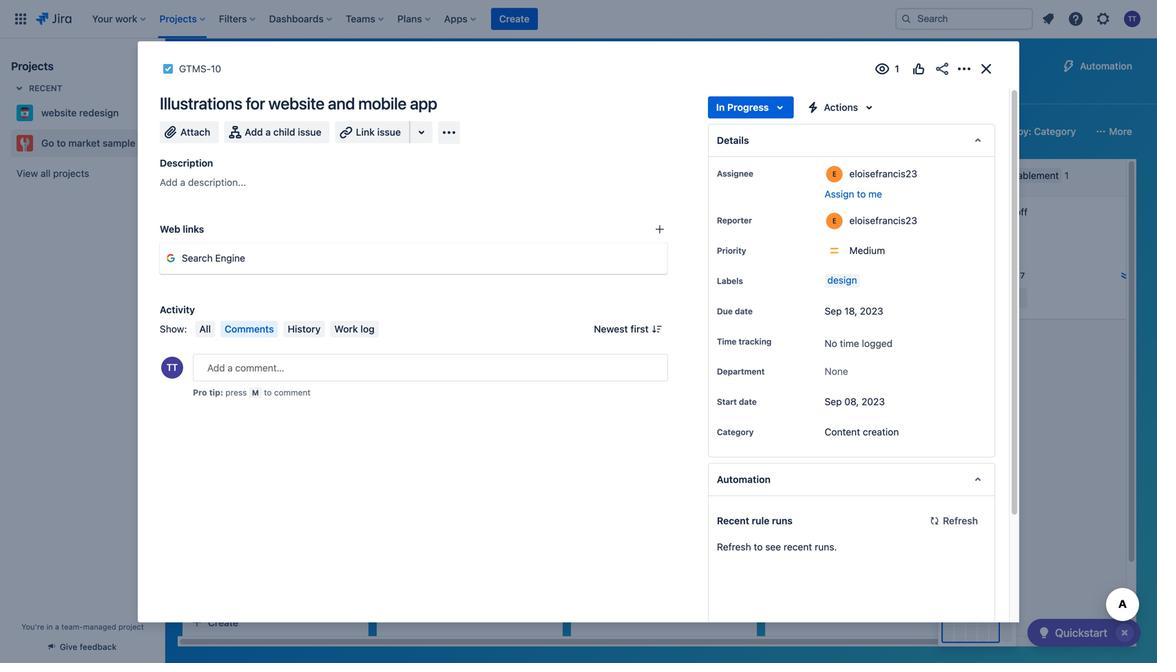 Task type: describe. For each thing, give the bounding box(es) containing it.
and inside product and marketing kickoff meeting
[[426, 347, 443, 358]]

start
[[717, 397, 737, 407]]

details element
[[708, 124, 995, 157]]

0 horizontal spatial creation
[[241, 170, 278, 181]]

gtms-17
[[988, 271, 1025, 280]]

11
[[208, 270, 216, 279]]

0 horizontal spatial content creation
[[203, 170, 278, 181]]

view all projects link
[[11, 161, 154, 186]]

redesign
[[79, 107, 119, 118]]

lowest image
[[1120, 270, 1131, 281]]

1 vertical spatial illustrations for website and mobile app
[[194, 353, 317, 378]]

due date: 11 october 2023 element
[[197, 269, 234, 280]]

1 horizontal spatial 1
[[816, 170, 821, 181]]

enablement
[[1007, 170, 1059, 181]]

0 horizontal spatial mobile
[[194, 367, 224, 378]]

m
[[252, 389, 259, 397]]

link issue
[[356, 126, 401, 138]]

updates
[[655, 220, 691, 231]]

menu bar inside illustrations for website and mobile app dialog
[[192, 321, 382, 338]]

do for sales
[[987, 234, 999, 243]]

automation inside button
[[1080, 60, 1133, 72]]

in progress button
[[708, 96, 794, 118]]

description...
[[188, 177, 246, 188]]

launch for feature
[[586, 239, 619, 248]]

ready for meeting
[[427, 380, 453, 389]]

due date: 11 october 2023 image
[[197, 269, 208, 280]]

reporter
[[717, 216, 752, 225]]

0 for 0 / 1
[[214, 314, 220, 325]]

search engine link down launched
[[165, 245, 726, 272]]

actions button
[[799, 96, 883, 118]]

assign
[[825, 188, 854, 200]]

add app image
[[441, 124, 457, 141]]

all button
[[195, 321, 215, 338]]

no
[[825, 338, 837, 349]]

design link
[[825, 274, 860, 288]]

feedback
[[80, 642, 117, 652]]

in
[[46, 623, 53, 632]]

Add a comment… field
[[193, 354, 668, 382]]

11 oct
[[208, 270, 234, 279]]

sales kickoff
[[971, 206, 1028, 218]]

1 horizontal spatial search
[[662, 246, 693, 257]]

website redesign link
[[11, 99, 149, 127]]

team-
[[61, 623, 83, 632]]

1 vertical spatial in progress
[[197, 234, 250, 243]]

feature inside update documentation for feature update
[[194, 615, 226, 626]]

update
[[194, 601, 227, 612]]

workspace
[[799, 206, 847, 218]]

1 vertical spatial go
[[41, 137, 54, 149]]

activity
[[160, 304, 195, 316]]

ready for feature
[[621, 239, 647, 248]]

managed
[[83, 623, 116, 632]]

creation inside illustrations for website and mobile app dialog
[[863, 426, 899, 438]]

illustrations inside dialog
[[160, 94, 242, 113]]

add for add a child issue
[[245, 126, 263, 138]]

gtms- for new workspace
[[794, 273, 822, 283]]

automation inside illustrations for website and mobile app dialog
[[717, 474, 771, 485]]

you're
[[21, 623, 44, 632]]

search engine link up '11'
[[182, 252, 245, 264]]

labels
[[717, 276, 743, 286]]

history button
[[284, 321, 325, 338]]

gtms- for sales kickoff
[[988, 271, 1016, 280]]

first
[[631, 323, 649, 335]]

reports
[[793, 86, 828, 98]]

me
[[869, 188, 882, 200]]

1 vertical spatial in
[[197, 234, 205, 243]]

to do for sales kickoff
[[974, 234, 999, 243]]

create button for new workspace
[[769, 302, 948, 324]]

blog
[[653, 206, 672, 218]]

website inside "link"
[[41, 107, 77, 118]]

child
[[273, 126, 295, 138]]

project
[[118, 623, 144, 632]]

meeting
[[389, 361, 425, 372]]

add a description...
[[160, 177, 246, 188]]

illustrations inside "illustrations for website and mobile app"
[[194, 353, 246, 364]]

gtms-24 link
[[794, 272, 833, 284]]

add people image
[[390, 123, 406, 140]]

add a child issue
[[245, 126, 321, 138]]

links
[[183, 224, 204, 235]]

10
[[211, 63, 221, 74]]

mobile inside illustrations for website and mobile app dialog
[[358, 94, 407, 113]]

monthly
[[583, 220, 619, 231]]

1 for 0 / 1
[[222, 314, 227, 325]]

to for sales kickoff
[[974, 234, 985, 243]]

work log button
[[330, 321, 379, 338]]

give feedback
[[60, 642, 117, 652]]

launch ready for feature
[[586, 239, 647, 248]]

summary link
[[182, 80, 231, 105]]

work log
[[334, 323, 375, 335]]

search image
[[901, 13, 912, 24]]

due
[[717, 307, 733, 316]]

1 horizontal spatial engine
[[695, 246, 726, 257]]

announcement
[[583, 206, 650, 218]]

pro tip: press m to comment
[[193, 388, 311, 397]]

content creation inside illustrations for website and mobile app dialog
[[825, 426, 899, 438]]

primary element
[[8, 0, 885, 38]]

press
[[226, 388, 247, 397]]

you're in a team-managed project
[[21, 623, 144, 632]]

timeline
[[378, 86, 417, 98]]

0 / 1
[[214, 314, 227, 325]]

1 vertical spatial market
[[68, 137, 100, 149]]

in inside dropdown button
[[716, 102, 725, 113]]

assign to me button
[[825, 187, 981, 201]]

issue inside "link issue" button
[[377, 126, 401, 138]]

1 horizontal spatial terry turtle image
[[533, 306, 550, 322]]

start date
[[717, 397, 757, 407]]

new for new
[[710, 88, 728, 97]]

automation button
[[1055, 55, 1141, 77]]

0 vertical spatial go to market sample
[[209, 56, 360, 76]]

product
[[389, 347, 424, 358]]

website inside dialog
[[268, 94, 324, 113]]

issues link
[[745, 80, 779, 105]]

create for new workspace
[[791, 308, 821, 319]]

Search field
[[896, 8, 1033, 30]]

tip:
[[209, 388, 223, 397]]

recent
[[29, 83, 62, 93]]

create button for announcement blog for monthly feature updates
[[575, 328, 754, 350]]

list
[[288, 86, 304, 98]]

show subtasks image
[[227, 311, 243, 328]]

sales for sales kickoff
[[971, 206, 995, 218]]

medium image
[[732, 276, 743, 287]]

for inside announcement blog for monthly feature updates
[[675, 206, 687, 218]]

eloisefrancis23 for more information about this user image
[[850, 168, 917, 179]]

add for add a description...
[[160, 177, 178, 188]]

launch for meeting
[[391, 380, 425, 389]]

new workspace
[[777, 206, 847, 218]]

all
[[41, 168, 50, 179]]

timeline link
[[376, 80, 419, 105]]

for inside illustrations for website and mobile app dialog
[[246, 94, 265, 113]]

design
[[828, 275, 857, 286]]

show:
[[160, 323, 187, 335]]

sales enablement element
[[978, 168, 1062, 183]]

0 horizontal spatial a
[[55, 623, 59, 632]]

attach button
[[160, 121, 219, 143]]

to right m
[[264, 388, 272, 397]]

date for sep 08, 2023
[[739, 397, 757, 407]]

time
[[840, 338, 859, 349]]

progress inside dropdown button
[[727, 102, 769, 113]]

0 for 0
[[991, 292, 997, 303]]

create button for sales kickoff
[[963, 322, 1142, 344]]

to inside 'assign to me' 'button'
[[857, 188, 866, 200]]

0 horizontal spatial search
[[182, 252, 213, 264]]

newest first
[[594, 323, 649, 335]]

go to market sample link
[[11, 130, 149, 157]]

to do for update documentation for feature update
[[197, 634, 222, 643]]

illustrations for website and mobile app dialog
[[138, 41, 1020, 663]]

sep for sep 18, 2023
[[825, 306, 842, 317]]

check image
[[1036, 625, 1053, 641]]

for inside update documentation for feature update
[[299, 601, 311, 612]]

show subtasks image
[[1005, 289, 1022, 306]]

1 horizontal spatial sample
[[307, 56, 360, 76]]

category
[[717, 427, 754, 437]]

1 vertical spatial app
[[227, 367, 243, 378]]



Task type: vqa. For each thing, say whether or not it's contained in the screenshot.
review
no



Task type: locate. For each thing, give the bounding box(es) containing it.
sales
[[980, 170, 1004, 181], [971, 206, 995, 218]]

in progress up 11 oct
[[197, 234, 250, 243]]

in progress left m
[[197, 386, 250, 395]]

issue right "child"
[[298, 126, 321, 138]]

medium
[[850, 245, 885, 256]]

content inside illustrations for website and mobile app dialog
[[825, 426, 860, 438]]

1 vertical spatial feature
[[194, 615, 226, 626]]

/
[[220, 314, 222, 325]]

to down update
[[197, 634, 208, 643]]

0 horizontal spatial ready
[[427, 380, 453, 389]]

2 vertical spatial progress
[[207, 386, 250, 395]]

2 horizontal spatial gtms-
[[988, 271, 1016, 280]]

illustrations up attach at the top left of page
[[160, 94, 242, 113]]

add left "child"
[[245, 126, 263, 138]]

feature inside announcement blog for monthly feature updates
[[621, 220, 653, 231]]

terry turtle image
[[533, 306, 550, 322], [339, 560, 355, 577]]

product and marketing kickoff meeting
[[389, 347, 522, 372]]

sep 18, 2023
[[825, 306, 883, 317]]

create for announcement blog for monthly feature updates
[[597, 333, 627, 345]]

24
[[822, 273, 833, 283]]

link
[[356, 126, 375, 138]]

gtms- inside gtms-10 link
[[179, 63, 211, 74]]

and
[[328, 94, 355, 113], [426, 347, 443, 358], [300, 353, 317, 364]]

0 vertical spatial in
[[716, 102, 725, 113]]

tab list containing board
[[174, 80, 1008, 105]]

time tracking
[[717, 337, 772, 347]]

2023 right 18,
[[860, 306, 883, 317]]

go to market sample
[[209, 56, 360, 76], [41, 137, 135, 149]]

0 vertical spatial eloisefrancis23
[[850, 168, 917, 179]]

1 vertical spatial launch ready
[[391, 380, 453, 389]]

to for update documentation for feature update
[[197, 634, 208, 643]]

0 vertical spatial content creation
[[203, 170, 278, 181]]

0 vertical spatial market
[[252, 56, 303, 76]]

illustrations for website and mobile app up pro tip: press m to comment
[[194, 353, 317, 378]]

0 horizontal spatial automation
[[717, 474, 771, 485]]

0 vertical spatial launch ready
[[586, 239, 647, 248]]

work
[[334, 323, 358, 335]]

0 horizontal spatial launch ready
[[391, 380, 453, 389]]

sep for sep 08, 2023
[[825, 396, 842, 407]]

description
[[160, 157, 213, 169]]

1 horizontal spatial app
[[410, 94, 437, 113]]

create button inside primary element
[[491, 8, 538, 30]]

give feedback button
[[40, 636, 125, 658]]

new left issues link
[[710, 88, 728, 97]]

1 horizontal spatial to
[[974, 234, 985, 243]]

to inside go to market sample link
[[57, 137, 66, 149]]

quickstart button
[[1028, 619, 1141, 647]]

0 vertical spatial to
[[974, 234, 985, 243]]

gtms- left design
[[794, 273, 822, 283]]

sales down sales enablement element at right
[[971, 206, 995, 218]]

0 vertical spatial sales
[[980, 170, 1004, 181]]

1 vertical spatial kickoff
[[492, 347, 522, 358]]

comments button
[[221, 321, 278, 338]]

app up press
[[227, 367, 243, 378]]

go to market sample up the list
[[209, 56, 360, 76]]

engine
[[695, 246, 726, 257], [215, 252, 245, 264]]

0 horizontal spatial go
[[41, 137, 54, 149]]

summary
[[185, 86, 228, 98]]

sep 08, 2023
[[825, 396, 885, 407]]

0 inside button
[[991, 292, 997, 303]]

do down sales kickoff
[[987, 234, 999, 243]]

app up link web pages and more image
[[410, 94, 437, 113]]

collapse recent projects image
[[11, 80, 28, 96]]

time
[[717, 337, 737, 347]]

automation
[[1080, 60, 1133, 72], [717, 474, 771, 485]]

task image
[[163, 63, 174, 74]]

website up "child"
[[268, 94, 324, 113]]

1 sep from the top
[[825, 306, 842, 317]]

0 vertical spatial do
[[987, 234, 999, 243]]

progress left m
[[207, 386, 250, 395]]

1 vertical spatial sample
[[103, 137, 135, 149]]

1 vertical spatial date
[[739, 397, 757, 407]]

0 horizontal spatial app
[[227, 367, 243, 378]]

launch down monthly
[[586, 239, 619, 248]]

pro
[[193, 388, 207, 397]]

logged
[[862, 338, 893, 349]]

engine up labels
[[695, 246, 726, 257]]

feature
[[621, 220, 653, 231], [194, 615, 226, 626]]

create for sales kickoff
[[985, 328, 1015, 339]]

sep left 08, on the bottom right of page
[[825, 396, 842, 407]]

0 horizontal spatial feature
[[194, 615, 226, 626]]

1 for sales enablement 1
[[1065, 170, 1069, 181]]

eloisefrancis23 down me at top
[[850, 215, 917, 226]]

in progress inside dropdown button
[[716, 102, 769, 113]]

website up comment
[[263, 353, 298, 364]]

1 horizontal spatial mobile
[[358, 94, 407, 113]]

0 vertical spatial illustrations for website and mobile app
[[160, 94, 437, 113]]

0 horizontal spatial gtms-
[[179, 63, 211, 74]]

feature down update
[[194, 615, 226, 626]]

and inside dialog
[[328, 94, 355, 113]]

1 eloisefrancis23 from the top
[[850, 168, 917, 179]]

1 horizontal spatial market
[[252, 56, 303, 76]]

and down history button
[[300, 353, 317, 364]]

2023 right 08, on the bottom right of page
[[862, 396, 885, 407]]

automation right automation icon
[[1080, 60, 1133, 72]]

2023
[[860, 306, 883, 317], [862, 396, 885, 407]]

quickstart
[[1055, 627, 1108, 640]]

0 right all
[[214, 314, 220, 325]]

log
[[361, 323, 375, 335]]

0 horizontal spatial do
[[210, 634, 222, 643]]

content creation element
[[200, 168, 280, 183]]

2023 for sep 08, 2023
[[862, 396, 885, 407]]

to left me at top
[[857, 188, 866, 200]]

Search board text field
[[183, 122, 288, 141]]

a
[[266, 126, 271, 138], [180, 177, 185, 188], [55, 623, 59, 632]]

0 vertical spatial feature
[[621, 220, 653, 231]]

1 horizontal spatial new
[[777, 206, 797, 218]]

update documentation for feature update
[[194, 601, 311, 626]]

sep left 18,
[[825, 306, 842, 317]]

1 horizontal spatial content
[[825, 426, 860, 438]]

content
[[203, 170, 239, 181], [825, 426, 860, 438]]

go up all
[[41, 137, 54, 149]]

ready down announcement blog for monthly feature updates
[[621, 239, 647, 248]]

illustrations down all button
[[194, 353, 246, 364]]

gtms- up show subtasks image
[[988, 271, 1016, 280]]

sales up sales kickoff
[[980, 170, 1004, 181]]

in progress down "issues"
[[716, 102, 769, 113]]

mobile up link issue
[[358, 94, 407, 113]]

0 horizontal spatial terry turtle image
[[339, 560, 355, 577]]

launch ready down monthly
[[586, 239, 647, 248]]

a down description
[[180, 177, 185, 188]]

tracking
[[739, 337, 772, 347]]

create inside primary element
[[499, 13, 530, 24]]

1 vertical spatial sep
[[825, 396, 842, 407]]

marketing
[[445, 347, 490, 358]]

1 horizontal spatial issue
[[377, 126, 401, 138]]

automation image
[[1061, 58, 1077, 74]]

issue
[[298, 126, 321, 138], [377, 126, 401, 138]]

1
[[816, 170, 821, 181], [1065, 170, 1069, 181], [222, 314, 227, 325]]

ready
[[621, 239, 647, 248], [427, 380, 453, 389]]

for down comments button
[[248, 353, 261, 364]]

app inside dialog
[[410, 94, 437, 113]]

newest
[[594, 323, 628, 335]]

1 horizontal spatial launch ready
[[586, 239, 647, 248]]

do down update
[[210, 634, 222, 643]]

projects
[[11, 60, 54, 73]]

date right start
[[739, 397, 757, 407]]

creation down sep 08, 2023
[[863, 426, 899, 438]]

0 horizontal spatial 0
[[214, 314, 220, 325]]

0 vertical spatial to do
[[974, 234, 999, 243]]

progress
[[727, 102, 769, 113], [207, 234, 250, 243], [207, 386, 250, 395]]

1 right all
[[222, 314, 227, 325]]

assign to me
[[825, 188, 882, 200]]

kickoff right marketing
[[492, 347, 522, 358]]

content down 08, on the bottom right of page
[[825, 426, 860, 438]]

dismiss quickstart image
[[1114, 622, 1136, 644]]

do
[[987, 234, 999, 243], [210, 634, 222, 643]]

kickoff inside product and marketing kickoff meeting
[[492, 347, 522, 358]]

actions
[[824, 102, 858, 113]]

copy link to issue image
[[218, 63, 229, 74]]

2 eloisefrancis23 from the top
[[850, 215, 917, 226]]

jira image
[[36, 11, 71, 27], [36, 11, 71, 27]]

0 vertical spatial sample
[[307, 56, 360, 76]]

1 vertical spatial go to market sample
[[41, 137, 135, 149]]

1 right enablement
[[1065, 170, 1069, 181]]

more information about this user image
[[826, 166, 843, 183]]

board
[[244, 86, 271, 98]]

website redesign
[[41, 107, 119, 118]]

priority
[[717, 246, 746, 256]]

1 horizontal spatial do
[[987, 234, 999, 243]]

0 horizontal spatial and
[[300, 353, 317, 364]]

due date
[[717, 307, 753, 316]]

for up updates
[[675, 206, 687, 218]]

1 horizontal spatial to do
[[974, 234, 999, 243]]

and right product
[[426, 347, 443, 358]]

go up summary
[[209, 56, 231, 76]]

link to a web page image
[[654, 224, 665, 235]]

launch ready down meeting
[[391, 380, 453, 389]]

announcement blog for monthly feature updates
[[583, 206, 691, 231]]

content creation
[[203, 170, 278, 181], [825, 426, 899, 438]]

reports link
[[790, 80, 831, 105]]

search down updates
[[662, 246, 693, 257]]

1 vertical spatial to
[[197, 634, 208, 643]]

automation down category
[[717, 474, 771, 485]]

automation element
[[708, 463, 995, 496]]

1 vertical spatial to do
[[197, 634, 222, 643]]

a left "child"
[[266, 126, 271, 138]]

to down sales kickoff
[[974, 234, 985, 243]]

sales for sales enablement 1
[[980, 170, 1004, 181]]

1 vertical spatial content
[[825, 426, 860, 438]]

launch ready for meeting
[[391, 380, 453, 389]]

0 horizontal spatial engine
[[215, 252, 245, 264]]

progress up oct
[[207, 234, 250, 243]]

assignee
[[717, 169, 754, 178]]

0 vertical spatial new
[[710, 88, 728, 97]]

sample down the redesign
[[103, 137, 135, 149]]

website down recent
[[41, 107, 77, 118]]

0 horizontal spatial sample
[[103, 137, 135, 149]]

a for description...
[[180, 177, 185, 188]]

0 horizontal spatial launch
[[391, 380, 425, 389]]

2 horizontal spatial a
[[266, 126, 271, 138]]

2 horizontal spatial and
[[426, 347, 443, 358]]

to do down sales kickoff
[[974, 234, 999, 243]]

actions image
[[956, 61, 973, 77]]

go to market sample up view all projects link
[[41, 137, 135, 149]]

0 vertical spatial content
[[203, 170, 239, 181]]

1 horizontal spatial automation
[[1080, 60, 1133, 72]]

0 horizontal spatial 1
[[222, 314, 227, 325]]

0 left show subtasks image
[[991, 292, 997, 303]]

0 vertical spatial automation
[[1080, 60, 1133, 72]]

illustrations for website and mobile app up "child"
[[160, 94, 437, 113]]

1 issue from the left
[[298, 126, 321, 138]]

new left workspace
[[777, 206, 797, 218]]

1 horizontal spatial content creation
[[825, 426, 899, 438]]

to up view all projects
[[57, 137, 66, 149]]

progress down "issues"
[[727, 102, 769, 113]]

content inside content creation element
[[203, 170, 239, 181]]

do for update
[[210, 634, 222, 643]]

attach
[[180, 126, 210, 138]]

0 horizontal spatial to
[[197, 634, 208, 643]]

vote options: no one has voted for this issue yet. image
[[911, 61, 927, 77]]

add inside button
[[245, 126, 263, 138]]

1 vertical spatial content creation
[[825, 426, 899, 438]]

kickoff down sales enablement element at right
[[998, 206, 1028, 218]]

1 vertical spatial progress
[[207, 234, 250, 243]]

2 sep from the top
[[825, 396, 842, 407]]

eloisefrancis23 up me at top
[[850, 168, 917, 179]]

sample up calendar
[[307, 56, 360, 76]]

due date: 11 october 2023 image
[[197, 269, 208, 280]]

comment
[[274, 388, 311, 397]]

0 vertical spatial sep
[[825, 306, 842, 317]]

to do down update
[[197, 634, 222, 643]]

0 horizontal spatial new
[[710, 88, 728, 97]]

search up due date: 11 october 2023 image
[[182, 252, 213, 264]]

1 left more information about this user image
[[816, 170, 821, 181]]

2 vertical spatial in progress
[[197, 386, 250, 395]]

2 vertical spatial in
[[197, 386, 205, 395]]

illustrations
[[160, 94, 242, 113], [194, 353, 246, 364]]

1 horizontal spatial gtms-
[[794, 273, 822, 283]]

engine up oct
[[215, 252, 245, 264]]

1 vertical spatial terry turtle image
[[339, 560, 355, 577]]

for right documentation
[[299, 601, 311, 612]]

1 vertical spatial illustrations
[[194, 353, 246, 364]]

date right due
[[735, 307, 753, 316]]

1 horizontal spatial go
[[209, 56, 231, 76]]

0 vertical spatial 2023
[[860, 306, 883, 317]]

issue inside add a child issue button
[[298, 126, 321, 138]]

feature left link to a web page icon
[[621, 220, 653, 231]]

0 vertical spatial kickoff
[[998, 206, 1028, 218]]

1 vertical spatial new
[[777, 206, 797, 218]]

0 horizontal spatial content
[[203, 170, 239, 181]]

in left tip:
[[197, 386, 205, 395]]

1 horizontal spatial 0
[[991, 292, 997, 303]]

in up details
[[716, 102, 725, 113]]

1 horizontal spatial kickoff
[[998, 206, 1028, 218]]

2 issue from the left
[[377, 126, 401, 138]]

creation down add a child issue button
[[241, 170, 278, 181]]

market down website redesign "link"
[[68, 137, 100, 149]]

calendar
[[321, 86, 362, 98]]

1 horizontal spatial a
[[180, 177, 185, 188]]

content creation down sep 08, 2023
[[825, 426, 899, 438]]

illustrations for website and mobile app
[[160, 94, 437, 113], [194, 353, 317, 378]]

new for new workspace
[[777, 206, 797, 218]]

a inside button
[[266, 126, 271, 138]]

menu bar containing all
[[192, 321, 382, 338]]

launch down meeting
[[391, 380, 425, 389]]

for up search board "text field" on the left top
[[246, 94, 265, 113]]

ready down product and marketing kickoff meeting
[[427, 380, 453, 389]]

1 vertical spatial a
[[180, 177, 185, 188]]

08,
[[845, 396, 859, 407]]

1 vertical spatial add
[[160, 177, 178, 188]]

1 vertical spatial creation
[[863, 426, 899, 438]]

0 horizontal spatial go to market sample
[[41, 137, 135, 149]]

content down description
[[203, 170, 239, 181]]

gtms-10
[[179, 63, 221, 74]]

web
[[160, 224, 180, 235]]

view all projects
[[17, 168, 89, 179]]

a right in
[[55, 623, 59, 632]]

gtms- inside gtms-17 link
[[988, 271, 1016, 280]]

gtms- up summary
[[179, 63, 211, 74]]

add down description
[[160, 177, 178, 188]]

a for child
[[266, 126, 271, 138]]

eloisefrancis23 for more information about this user icon
[[850, 215, 917, 226]]

and up "link issue" button
[[328, 94, 355, 113]]

link issue button
[[335, 121, 411, 143]]

1 horizontal spatial ready
[[621, 239, 647, 248]]

close image
[[978, 61, 995, 77]]

update
[[228, 615, 260, 626]]

link web pages and more image
[[413, 124, 430, 141]]

none
[[825, 366, 848, 377]]

1 horizontal spatial add
[[245, 126, 263, 138]]

in right web
[[197, 234, 205, 243]]

create banner
[[0, 0, 1157, 39]]

date
[[735, 307, 753, 316], [739, 397, 757, 407]]

2023 for sep 18, 2023
[[860, 306, 883, 317]]

0 vertical spatial ready
[[621, 239, 647, 248]]

to right copy link to issue "icon"
[[234, 56, 249, 76]]

content creation down search board "text field" on the left top
[[203, 170, 278, 181]]

more information about this user image
[[826, 213, 843, 229]]

date for sep 18, 2023
[[735, 307, 753, 316]]

department
[[717, 367, 765, 376]]

0 vertical spatial creation
[[241, 170, 278, 181]]

give
[[60, 642, 77, 652]]

create button
[[491, 8, 538, 30], [769, 302, 948, 324], [963, 322, 1142, 344], [575, 328, 754, 350], [186, 612, 365, 634]]

market up the list
[[252, 56, 303, 76]]

menu bar
[[192, 321, 382, 338]]

add
[[245, 126, 263, 138], [160, 177, 178, 188]]

0 vertical spatial progress
[[727, 102, 769, 113]]

0 horizontal spatial kickoff
[[492, 347, 522, 358]]

1 vertical spatial automation
[[717, 474, 771, 485]]

2 horizontal spatial 1
[[1065, 170, 1069, 181]]

illustrations for website and mobile app inside illustrations for website and mobile app dialog
[[160, 94, 437, 113]]

tab list
[[174, 80, 1008, 105]]

17
[[1016, 271, 1025, 280]]

1 vertical spatial mobile
[[194, 367, 224, 378]]

issue right link
[[377, 126, 401, 138]]

to
[[234, 56, 249, 76], [57, 137, 66, 149], [857, 188, 866, 200], [264, 388, 272, 397]]

launch
[[586, 239, 619, 248], [391, 380, 425, 389]]

eloisefrancis23 image
[[922, 270, 938, 287], [339, 287, 355, 303], [339, 439, 355, 455]]

0 horizontal spatial add
[[160, 177, 178, 188]]

0 horizontal spatial to do
[[197, 634, 222, 643]]

0 vertical spatial mobile
[[358, 94, 407, 113]]

details
[[717, 135, 749, 146]]

list link
[[285, 80, 307, 105]]

mobile up tip:
[[194, 367, 224, 378]]

18,
[[845, 306, 857, 317]]



